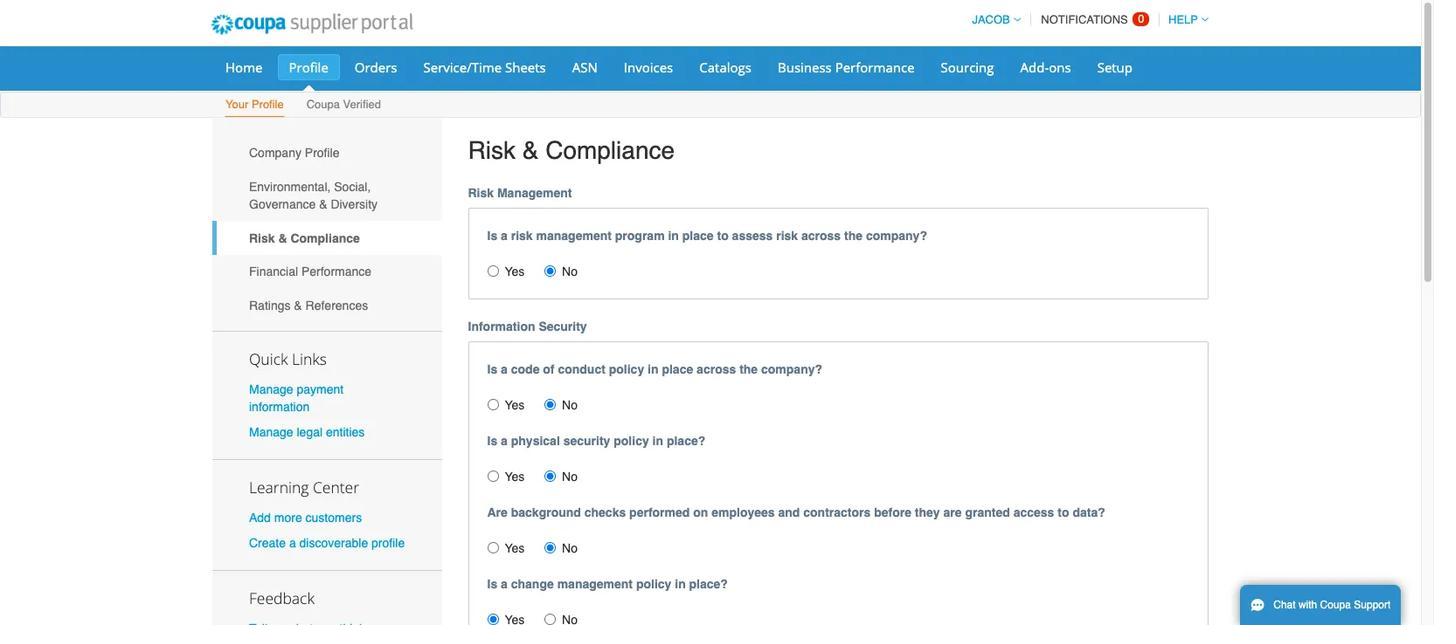 Task type: vqa. For each thing, say whether or not it's contained in the screenshot.
a
yes



Task type: describe. For each thing, give the bounding box(es) containing it.
ratings & references
[[249, 299, 368, 313]]

manage legal entities
[[249, 426, 365, 440]]

customers
[[306, 511, 362, 525]]

manage for manage payment information
[[249, 383, 293, 396]]

code
[[511, 362, 540, 376]]

your profile link
[[225, 94, 285, 117]]

coupa verified
[[306, 98, 381, 111]]

is for is a risk management program in place to assess risk across the company?
[[487, 229, 498, 243]]

profile for your profile
[[252, 98, 284, 111]]

assess
[[732, 229, 773, 243]]

& right "ratings"
[[294, 299, 302, 313]]

a for code
[[501, 362, 508, 376]]

0 horizontal spatial compliance
[[291, 231, 360, 245]]

no for checks
[[562, 542, 578, 556]]

coupa supplier portal image
[[199, 3, 425, 46]]

chat with coupa support
[[1274, 600, 1391, 612]]

environmental, social, governance & diversity link
[[212, 170, 442, 221]]

chat
[[1274, 600, 1296, 612]]

company profile
[[249, 146, 340, 160]]

create a discoverable profile link
[[249, 537, 405, 551]]

manage legal entities link
[[249, 426, 365, 440]]

they
[[915, 506, 940, 520]]

orders link
[[343, 54, 409, 80]]

asn
[[572, 59, 598, 76]]

and
[[778, 506, 800, 520]]

discoverable
[[299, 537, 368, 551]]

management for program
[[536, 229, 612, 243]]

in for risk
[[668, 229, 679, 243]]

environmental,
[[249, 180, 331, 194]]

ratings
[[249, 299, 291, 313]]

performed
[[629, 506, 690, 520]]

coupa verified link
[[306, 94, 382, 117]]

information
[[249, 400, 310, 414]]

risk management
[[468, 186, 572, 200]]

learning center
[[249, 477, 359, 498]]

information security
[[468, 320, 587, 334]]

are
[[944, 506, 962, 520]]

yes for is a code of conduct policy in place across the company?
[[505, 398, 525, 412]]

place? for is a change management policy in place?
[[689, 577, 728, 591]]

service/time
[[424, 59, 502, 76]]

ratings & references link
[[212, 289, 442, 323]]

social,
[[334, 180, 371, 194]]

before
[[874, 506, 912, 520]]

in for change
[[675, 577, 686, 591]]

sheets
[[505, 59, 546, 76]]

access
[[1014, 506, 1054, 520]]

links
[[292, 348, 327, 369]]

invoices
[[624, 59, 673, 76]]

financial
[[249, 265, 298, 279]]

0 horizontal spatial company?
[[761, 362, 823, 376]]

no for risk
[[562, 264, 578, 278]]

legal
[[297, 426, 323, 440]]

0 vertical spatial policy
[[609, 362, 644, 376]]

0 vertical spatial profile
[[289, 59, 328, 76]]

security
[[539, 320, 587, 334]]

company profile link
[[212, 136, 442, 170]]

profile link
[[278, 54, 340, 80]]

is a code of conduct policy in place across the company?
[[487, 362, 823, 376]]

2 risk from the left
[[776, 229, 798, 243]]

0 vertical spatial risk
[[468, 136, 516, 164]]

0 horizontal spatial to
[[717, 229, 729, 243]]

1 vertical spatial the
[[740, 362, 758, 376]]

support
[[1354, 600, 1391, 612]]

1 vertical spatial risk
[[468, 186, 494, 200]]

asn link
[[561, 54, 609, 80]]

contractors
[[804, 506, 871, 520]]

notifications 0
[[1041, 12, 1145, 26]]

a for change
[[501, 577, 508, 591]]

references
[[306, 299, 368, 313]]

service/time sheets
[[424, 59, 546, 76]]

company
[[249, 146, 301, 160]]

verified
[[343, 98, 381, 111]]

your
[[226, 98, 248, 111]]

add-
[[1021, 59, 1049, 76]]

add more customers link
[[249, 511, 362, 525]]

management for policy
[[557, 577, 633, 591]]

entities
[[326, 426, 365, 440]]

0
[[1138, 12, 1145, 25]]

with
[[1299, 600, 1317, 612]]

is a physical security policy in place?
[[487, 434, 706, 448]]

employees
[[712, 506, 775, 520]]

yes for are background checks performed on employees and contractors before they are granted access to data?
[[505, 542, 525, 556]]

in for physical
[[653, 434, 663, 448]]

policy for security
[[614, 434, 649, 448]]

sourcing
[[941, 59, 994, 76]]

is a risk management program in place to assess risk across the company?
[[487, 229, 927, 243]]

catalogs link
[[688, 54, 763, 80]]

governance
[[249, 198, 316, 212]]

home link
[[214, 54, 274, 80]]

physical
[[511, 434, 560, 448]]

checks
[[585, 506, 626, 520]]

ons
[[1049, 59, 1071, 76]]

0 horizontal spatial risk & compliance
[[249, 231, 360, 245]]

0 vertical spatial company?
[[866, 229, 927, 243]]

add-ons
[[1021, 59, 1071, 76]]

& up management
[[522, 136, 539, 164]]

0 horizontal spatial coupa
[[306, 98, 340, 111]]

create a discoverable profile
[[249, 537, 405, 551]]

jacob
[[972, 13, 1010, 26]]

create
[[249, 537, 286, 551]]

feedback
[[249, 588, 315, 609]]

risk & compliance link
[[212, 221, 442, 255]]

help
[[1169, 13, 1198, 26]]

place? for is a physical security policy in place?
[[667, 434, 706, 448]]

& down governance
[[278, 231, 287, 245]]

1 risk from the left
[[511, 229, 533, 243]]

yes for is a risk management program in place to assess risk across the company?
[[505, 264, 525, 278]]

payment
[[297, 383, 344, 396]]

quick links
[[249, 348, 327, 369]]



Task type: locate. For each thing, give the bounding box(es) containing it.
yes for is a physical security policy in place?
[[505, 470, 525, 484]]

0 vertical spatial place
[[682, 229, 714, 243]]

notifications
[[1041, 13, 1128, 26]]

1 manage from the top
[[249, 383, 293, 396]]

&
[[522, 136, 539, 164], [319, 198, 327, 212], [278, 231, 287, 245], [294, 299, 302, 313]]

a left change
[[501, 577, 508, 591]]

management right change
[[557, 577, 633, 591]]

1 vertical spatial management
[[557, 577, 633, 591]]

2 manage from the top
[[249, 426, 293, 440]]

risk down the risk management
[[511, 229, 533, 243]]

in right program
[[668, 229, 679, 243]]

no up the security on the bottom of page
[[562, 264, 578, 278]]

yes down code
[[505, 398, 525, 412]]

2 vertical spatial risk
[[249, 231, 275, 245]]

a for discoverable
[[289, 537, 296, 551]]

no for code
[[562, 398, 578, 412]]

2 yes from the top
[[505, 398, 525, 412]]

risk & compliance
[[468, 136, 675, 164], [249, 231, 360, 245]]

background
[[511, 506, 581, 520]]

risk & compliance up management
[[468, 136, 675, 164]]

3 no from the top
[[562, 470, 578, 484]]

1 vertical spatial performance
[[301, 265, 372, 279]]

conduct
[[558, 362, 606, 376]]

coupa inside button
[[1320, 600, 1351, 612]]

profile down coupa supplier portal image
[[289, 59, 328, 76]]

navigation
[[964, 3, 1209, 37]]

1 horizontal spatial to
[[1058, 506, 1069, 520]]

1 vertical spatial risk & compliance
[[249, 231, 360, 245]]

is for is a change management policy in place?
[[487, 577, 498, 591]]

risk & compliance up financial performance at left
[[249, 231, 360, 245]]

1 horizontal spatial company?
[[866, 229, 927, 243]]

1 vertical spatial compliance
[[291, 231, 360, 245]]

4 yes from the top
[[505, 542, 525, 556]]

1 horizontal spatial across
[[802, 229, 841, 243]]

performance right business
[[835, 59, 915, 76]]

in down 'performed'
[[675, 577, 686, 591]]

home
[[226, 59, 263, 76]]

0 horizontal spatial performance
[[301, 265, 372, 279]]

1 horizontal spatial coupa
[[1320, 600, 1351, 612]]

compliance up financial performance link
[[291, 231, 360, 245]]

add-ons link
[[1009, 54, 1083, 80]]

0 horizontal spatial the
[[740, 362, 758, 376]]

compliance up management
[[546, 136, 675, 164]]

the
[[844, 229, 863, 243], [740, 362, 758, 376]]

coupa left "verified"
[[306, 98, 340, 111]]

data?
[[1073, 506, 1105, 520]]

jacob link
[[964, 13, 1021, 26]]

policy right security at the bottom
[[614, 434, 649, 448]]

catalogs
[[700, 59, 752, 76]]

0 vertical spatial risk & compliance
[[468, 136, 675, 164]]

is for is a code of conduct policy in place across the company?
[[487, 362, 498, 376]]

of
[[543, 362, 555, 376]]

manage down information
[[249, 426, 293, 440]]

manage inside manage payment information
[[249, 383, 293, 396]]

place? up on
[[667, 434, 706, 448]]

help link
[[1161, 13, 1209, 26]]

risk up the risk management
[[468, 136, 516, 164]]

manage
[[249, 383, 293, 396], [249, 426, 293, 440]]

1 is from the top
[[487, 229, 498, 243]]

2 vertical spatial profile
[[305, 146, 340, 160]]

to left the assess
[[717, 229, 729, 243]]

risk right the assess
[[776, 229, 798, 243]]

1 vertical spatial manage
[[249, 426, 293, 440]]

performance up references
[[301, 265, 372, 279]]

1 horizontal spatial risk
[[776, 229, 798, 243]]

manage for manage legal entities
[[249, 426, 293, 440]]

is left physical
[[487, 434, 498, 448]]

0 horizontal spatial risk
[[511, 229, 533, 243]]

& inside environmental, social, governance & diversity
[[319, 198, 327, 212]]

1 vertical spatial place
[[662, 362, 693, 376]]

risk left management
[[468, 186, 494, 200]]

setup
[[1098, 59, 1133, 76]]

0 vertical spatial management
[[536, 229, 612, 243]]

financial performance link
[[212, 255, 442, 289]]

& left diversity
[[319, 198, 327, 212]]

4 no from the top
[[562, 542, 578, 556]]

is for is a physical security policy in place?
[[487, 434, 498, 448]]

are
[[487, 506, 508, 520]]

2 is from the top
[[487, 362, 498, 376]]

orders
[[355, 59, 397, 76]]

business
[[778, 59, 832, 76]]

learning
[[249, 477, 309, 498]]

navigation containing notifications 0
[[964, 3, 1209, 37]]

policy down 'performed'
[[636, 577, 672, 591]]

no for physical
[[562, 470, 578, 484]]

to left the data?
[[1058, 506, 1069, 520]]

risk
[[468, 136, 516, 164], [468, 186, 494, 200], [249, 231, 275, 245]]

2 no from the top
[[562, 398, 578, 412]]

0 vertical spatial place?
[[667, 434, 706, 448]]

a for risk
[[501, 229, 508, 243]]

0 vertical spatial compliance
[[546, 136, 675, 164]]

profile up environmental, social, governance & diversity link
[[305, 146, 340, 160]]

your profile
[[226, 98, 284, 111]]

2 vertical spatial policy
[[636, 577, 672, 591]]

profile right your
[[252, 98, 284, 111]]

0 vertical spatial the
[[844, 229, 863, 243]]

1 horizontal spatial compliance
[[546, 136, 675, 164]]

in right security at the bottom
[[653, 434, 663, 448]]

0 vertical spatial to
[[717, 229, 729, 243]]

manage up information
[[249, 383, 293, 396]]

no
[[562, 264, 578, 278], [562, 398, 578, 412], [562, 470, 578, 484], [562, 542, 578, 556]]

performance
[[835, 59, 915, 76], [301, 265, 372, 279]]

performance for business performance
[[835, 59, 915, 76]]

service/time sheets link
[[412, 54, 557, 80]]

profile
[[372, 537, 405, 551]]

1 vertical spatial profile
[[252, 98, 284, 111]]

compliance
[[546, 136, 675, 164], [291, 231, 360, 245]]

more
[[274, 511, 302, 525]]

coupa
[[306, 98, 340, 111], [1320, 600, 1351, 612]]

to
[[717, 229, 729, 243], [1058, 506, 1069, 520]]

is down the risk management
[[487, 229, 498, 243]]

1 vertical spatial policy
[[614, 434, 649, 448]]

no down security at the bottom
[[562, 470, 578, 484]]

a left physical
[[501, 434, 508, 448]]

add
[[249, 511, 271, 525]]

1 vertical spatial to
[[1058, 506, 1069, 520]]

1 horizontal spatial risk & compliance
[[468, 136, 675, 164]]

1 vertical spatial across
[[697, 362, 736, 376]]

3 is from the top
[[487, 434, 498, 448]]

add more customers
[[249, 511, 362, 525]]

is
[[487, 229, 498, 243], [487, 362, 498, 376], [487, 434, 498, 448], [487, 577, 498, 591]]

program
[[615, 229, 665, 243]]

0 vertical spatial manage
[[249, 383, 293, 396]]

1 vertical spatial coupa
[[1320, 600, 1351, 612]]

in right conduct at bottom
[[648, 362, 659, 376]]

no down background
[[562, 542, 578, 556]]

is left change
[[487, 577, 498, 591]]

business performance link
[[767, 54, 926, 80]]

profile for company profile
[[305, 146, 340, 160]]

3 yes from the top
[[505, 470, 525, 484]]

a left code
[[501, 362, 508, 376]]

None radio
[[487, 399, 499, 410], [545, 399, 556, 410], [487, 471, 499, 482], [487, 542, 499, 554], [487, 614, 499, 625], [487, 399, 499, 410], [545, 399, 556, 410], [487, 471, 499, 482], [487, 542, 499, 554], [487, 614, 499, 625]]

chat with coupa support button
[[1240, 586, 1401, 626]]

yes down are on the left of page
[[505, 542, 525, 556]]

manage payment information
[[249, 383, 344, 414]]

yes up information security
[[505, 264, 525, 278]]

are background checks performed on employees and contractors before they are granted access to data?
[[487, 506, 1105, 520]]

4 is from the top
[[487, 577, 498, 591]]

in
[[668, 229, 679, 243], [648, 362, 659, 376], [653, 434, 663, 448], [675, 577, 686, 591]]

is left code
[[487, 362, 498, 376]]

a for physical
[[501, 434, 508, 448]]

quick
[[249, 348, 288, 369]]

1 vertical spatial company?
[[761, 362, 823, 376]]

management
[[497, 186, 572, 200]]

None radio
[[487, 265, 499, 277], [545, 265, 556, 277], [545, 471, 556, 482], [545, 542, 556, 554], [545, 614, 556, 625], [487, 265, 499, 277], [545, 265, 556, 277], [545, 471, 556, 482], [545, 542, 556, 554], [545, 614, 556, 625]]

policy
[[609, 362, 644, 376], [614, 434, 649, 448], [636, 577, 672, 591]]

place
[[682, 229, 714, 243], [662, 362, 693, 376]]

1 vertical spatial place?
[[689, 577, 728, 591]]

0 vertical spatial across
[[802, 229, 841, 243]]

1 yes from the top
[[505, 264, 525, 278]]

business performance
[[778, 59, 915, 76]]

0 vertical spatial performance
[[835, 59, 915, 76]]

information
[[468, 320, 535, 334]]

policy right conduct at bottom
[[609, 362, 644, 376]]

1 no from the top
[[562, 264, 578, 278]]

security
[[563, 434, 610, 448]]

0 vertical spatial coupa
[[306, 98, 340, 111]]

no down conduct at bottom
[[562, 398, 578, 412]]

center
[[313, 477, 359, 498]]

a
[[501, 229, 508, 243], [501, 362, 508, 376], [501, 434, 508, 448], [289, 537, 296, 551], [501, 577, 508, 591]]

place? down on
[[689, 577, 728, 591]]

is a change management policy in place?
[[487, 577, 728, 591]]

performance for financial performance
[[301, 265, 372, 279]]

management down management
[[536, 229, 612, 243]]

a right create
[[289, 537, 296, 551]]

place?
[[667, 434, 706, 448], [689, 577, 728, 591]]

manage payment information link
[[249, 383, 344, 414]]

1 horizontal spatial the
[[844, 229, 863, 243]]

0 horizontal spatial across
[[697, 362, 736, 376]]

invoices link
[[613, 54, 685, 80]]

coupa right with
[[1320, 600, 1351, 612]]

on
[[693, 506, 708, 520]]

diversity
[[331, 198, 378, 212]]

yes up are on the left of page
[[505, 470, 525, 484]]

risk up "financial"
[[249, 231, 275, 245]]

financial performance
[[249, 265, 372, 279]]

policy for management
[[636, 577, 672, 591]]

1 horizontal spatial performance
[[835, 59, 915, 76]]

a down the risk management
[[501, 229, 508, 243]]



